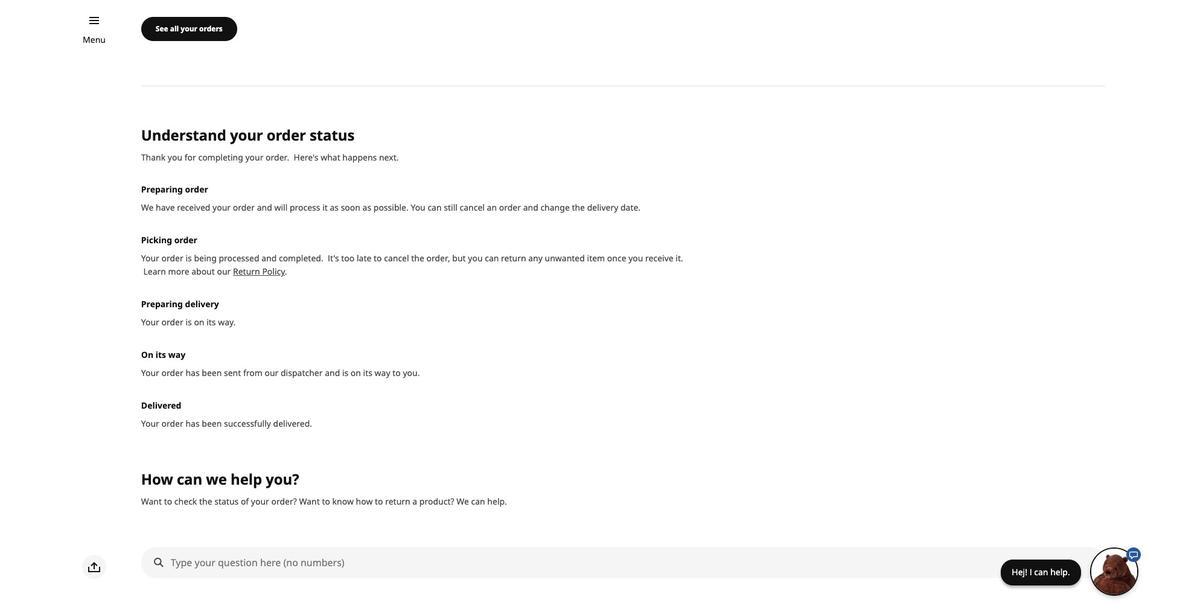 Task type: locate. For each thing, give the bounding box(es) containing it.
you right but
[[468, 253, 483, 264]]

1 horizontal spatial we
[[457, 496, 469, 507]]

0 horizontal spatial on
[[194, 317, 204, 328]]

has left successfully
[[186, 418, 200, 430]]

to right late
[[374, 253, 382, 264]]

as right 'soon'
[[363, 202, 372, 213]]

you left for
[[168, 151, 182, 163]]

your for your order is on its way.
[[141, 317, 159, 328]]

way right on
[[168, 349, 185, 361]]

0 horizontal spatial delivery
[[185, 299, 219, 310]]

1 vertical spatial our
[[265, 367, 279, 379]]

preparing order
[[141, 184, 208, 195]]

your down on
[[141, 367, 159, 379]]

0 vertical spatial return
[[501, 253, 526, 264]]

order down delivered
[[162, 418, 183, 430]]

dispatcher
[[281, 367, 323, 379]]

its left you.
[[363, 367, 373, 379]]

order for your order is being processed and completed.  it's too late to cancel the order, but you can return any unwanted item once you receive it. learn more about our
[[162, 253, 183, 264]]

1 vertical spatial on
[[351, 367, 361, 379]]

order up being
[[174, 235, 197, 246]]

can left still at left top
[[428, 202, 442, 213]]

on
[[141, 349, 153, 361]]

1 vertical spatial way
[[375, 367, 391, 379]]

your right received
[[213, 202, 231, 213]]

2 been from the top
[[202, 418, 222, 430]]

0 vertical spatial our
[[217, 266, 231, 277]]

1 vertical spatial the
[[411, 253, 425, 264]]

0 vertical spatial delivery
[[587, 202, 619, 213]]

return left 'a'
[[385, 496, 411, 507]]

return
[[501, 253, 526, 264], [385, 496, 411, 507]]

1 vertical spatial cancel
[[384, 253, 409, 264]]

help.
[[488, 496, 507, 507], [1051, 566, 1071, 578]]

1 horizontal spatial help.
[[1051, 566, 1071, 578]]

been
[[202, 367, 222, 379], [202, 418, 222, 430]]

can
[[428, 202, 442, 213], [485, 253, 499, 264], [177, 470, 202, 489], [471, 496, 485, 507], [1035, 566, 1049, 578]]

date.
[[621, 202, 641, 213]]

1 horizontal spatial cancel
[[460, 202, 485, 213]]

0 horizontal spatial we
[[141, 202, 154, 213]]

1 been from the top
[[202, 367, 222, 379]]

the left order,
[[411, 253, 425, 264]]

and up policy
[[262, 253, 277, 264]]

3 your from the top
[[141, 367, 159, 379]]

preparing for preparing delivery
[[141, 299, 183, 310]]

our down processed
[[217, 266, 231, 277]]

1 horizontal spatial want
[[299, 496, 320, 507]]

your
[[141, 253, 159, 264], [141, 317, 159, 328], [141, 367, 159, 379], [141, 418, 159, 430]]

has
[[186, 367, 200, 379], [186, 418, 200, 430]]

its
[[207, 317, 216, 328], [156, 349, 166, 361], [363, 367, 373, 379]]

1 your from the top
[[141, 253, 159, 264]]

and left will
[[257, 202, 272, 213]]

2 vertical spatial its
[[363, 367, 373, 379]]

status up what
[[310, 125, 355, 145]]

its left way.
[[207, 317, 216, 328]]

order for your order has been sent from our dispatcher and is on its way to you.
[[162, 367, 183, 379]]

1 vertical spatial is
[[186, 317, 192, 328]]

been left sent
[[202, 367, 222, 379]]

0 horizontal spatial want
[[141, 496, 162, 507]]

1 vertical spatial has
[[186, 418, 200, 430]]

is down preparing delivery
[[186, 317, 192, 328]]

a
[[413, 496, 418, 507]]

2 has from the top
[[186, 418, 200, 430]]

order up more
[[162, 253, 183, 264]]

your down delivered
[[141, 418, 159, 430]]

being
[[194, 253, 217, 264]]

0 horizontal spatial return
[[385, 496, 411, 507]]

order down on its way
[[162, 367, 183, 379]]

you
[[168, 151, 182, 163], [468, 253, 483, 264], [629, 253, 644, 264]]

way
[[168, 349, 185, 361], [375, 367, 391, 379]]

your right of
[[251, 496, 269, 507]]

delivery up your order is on its way.
[[185, 299, 219, 310]]

we
[[206, 470, 227, 489]]

to
[[374, 253, 382, 264], [393, 367, 401, 379], [164, 496, 172, 507], [322, 496, 330, 507], [375, 496, 383, 507]]

you right once
[[629, 253, 644, 264]]

hej!
[[1013, 566, 1028, 578]]

on right the dispatcher
[[351, 367, 361, 379]]

to left know
[[322, 496, 330, 507]]

delivery
[[587, 202, 619, 213], [185, 299, 219, 310]]

preparing up have
[[141, 184, 183, 195]]

help. right i
[[1051, 566, 1071, 578]]

menu button
[[83, 33, 106, 46]]

cancel
[[460, 202, 485, 213], [384, 253, 409, 264]]

1 vertical spatial been
[[202, 418, 222, 430]]

we left have
[[141, 202, 154, 213]]

2 horizontal spatial its
[[363, 367, 373, 379]]

1 vertical spatial status
[[215, 496, 239, 507]]

0 vertical spatial status
[[310, 125, 355, 145]]

cancel left an
[[460, 202, 485, 213]]

received
[[177, 202, 210, 213]]

order for preparing order
[[185, 184, 208, 195]]

0 vertical spatial is
[[186, 253, 192, 264]]

is left being
[[186, 253, 192, 264]]

help. inside button
[[1051, 566, 1071, 578]]

help. right product?
[[488, 496, 507, 507]]

return left any
[[501, 253, 526, 264]]

0 horizontal spatial its
[[156, 349, 166, 361]]

picking order
[[141, 235, 197, 246]]

has for sent
[[186, 367, 200, 379]]

order up order.
[[267, 125, 306, 145]]

want
[[141, 496, 162, 507], [299, 496, 320, 507]]

1 vertical spatial preparing
[[141, 299, 183, 310]]

your
[[181, 23, 197, 34], [230, 125, 263, 145], [245, 151, 264, 163], [213, 202, 231, 213], [251, 496, 269, 507]]

order?
[[271, 496, 297, 507]]

processed
[[219, 253, 259, 264]]

it
[[323, 202, 328, 213]]

2 as from the left
[[363, 202, 372, 213]]

0 vertical spatial help.
[[488, 496, 507, 507]]

1 has from the top
[[186, 367, 200, 379]]

1 horizontal spatial on
[[351, 367, 361, 379]]

our
[[217, 266, 231, 277], [265, 367, 279, 379]]

1 horizontal spatial delivery
[[587, 202, 619, 213]]

it.
[[676, 253, 684, 264]]

change
[[541, 202, 570, 213]]

the
[[572, 202, 585, 213], [411, 253, 425, 264], [199, 496, 212, 507]]

1 horizontal spatial its
[[207, 317, 216, 328]]

1 vertical spatial return
[[385, 496, 411, 507]]

our right from
[[265, 367, 279, 379]]

0 horizontal spatial the
[[199, 496, 212, 507]]

your up the learn
[[141, 253, 159, 264]]

on down preparing delivery
[[194, 317, 204, 328]]

return policy .
[[233, 266, 287, 277]]

way left you.
[[375, 367, 391, 379]]

want right the 'order?'
[[299, 496, 320, 507]]

1 horizontal spatial way
[[375, 367, 391, 379]]

order inside your order is being processed and completed.  it's too late to cancel the order, but you can return any unwanted item once you receive it. learn more about our
[[162, 253, 183, 264]]

order for picking order
[[174, 235, 197, 246]]

know
[[333, 496, 354, 507]]

the right change
[[572, 202, 585, 213]]

status left of
[[215, 496, 239, 507]]

order
[[267, 125, 306, 145], [185, 184, 208, 195], [233, 202, 255, 213], [499, 202, 521, 213], [174, 235, 197, 246], [162, 253, 183, 264], [162, 317, 183, 328], [162, 367, 183, 379], [162, 418, 183, 430]]

your up on
[[141, 317, 159, 328]]

1 horizontal spatial as
[[363, 202, 372, 213]]

1 vertical spatial help.
[[1051, 566, 1071, 578]]

0 vertical spatial way
[[168, 349, 185, 361]]

want to check the status of your order? want to know how to return a product? we can help.
[[141, 496, 507, 507]]

2 vertical spatial the
[[199, 496, 212, 507]]

1 horizontal spatial status
[[310, 125, 355, 145]]

how
[[141, 470, 173, 489]]

to left "check"
[[164, 496, 172, 507]]

0 horizontal spatial as
[[330, 202, 339, 213]]

return policy link
[[233, 266, 285, 277]]

order.
[[266, 151, 289, 163]]

has for successfully
[[186, 418, 200, 430]]

preparing for preparing order
[[141, 184, 183, 195]]

your order has been successfully delivered.
[[141, 418, 312, 430]]

as
[[330, 202, 339, 213], [363, 202, 372, 213]]

0 vertical spatial we
[[141, 202, 154, 213]]

1 preparing from the top
[[141, 184, 183, 195]]

1 want from the left
[[141, 496, 162, 507]]

and right the dispatcher
[[325, 367, 340, 379]]

preparing delivery
[[141, 299, 219, 310]]

picking
[[141, 235, 172, 246]]

want down how
[[141, 496, 162, 507]]

process
[[290, 202, 320, 213]]

can inside the "hej! i can help." button
[[1035, 566, 1049, 578]]

0 vertical spatial cancel
[[460, 202, 485, 213]]

has left sent
[[186, 367, 200, 379]]

its right on
[[156, 349, 166, 361]]

4 your from the top
[[141, 418, 159, 430]]

preparing up your order is on its way.
[[141, 299, 183, 310]]

is inside your order is being processed and completed.  it's too late to cancel the order, but you can return any unwanted item once you receive it. learn more about our
[[186, 253, 192, 264]]

0 vertical spatial on
[[194, 317, 204, 328]]

0 vertical spatial been
[[202, 367, 222, 379]]

to inside your order is being processed and completed.  it's too late to cancel the order, but you can return any unwanted item once you receive it. learn more about our
[[374, 253, 382, 264]]

is
[[186, 253, 192, 264], [186, 317, 192, 328], [342, 367, 349, 379]]

order up received
[[185, 184, 208, 195]]

your inside your order is being processed and completed.  it's too late to cancel the order, but you can return any unwanted item once you receive it. learn more about our
[[141, 253, 159, 264]]

order down preparing delivery
[[162, 317, 183, 328]]

is right the dispatcher
[[342, 367, 349, 379]]

0 horizontal spatial our
[[217, 266, 231, 277]]

0 horizontal spatial cancel
[[384, 253, 409, 264]]

we
[[141, 202, 154, 213], [457, 496, 469, 507]]

sent
[[224, 367, 241, 379]]

an
[[487, 202, 497, 213]]

been left successfully
[[202, 418, 222, 430]]

can right i
[[1035, 566, 1049, 578]]

and left change
[[523, 202, 539, 213]]

your right all on the top left of the page
[[181, 23, 197, 34]]

successfully
[[224, 418, 271, 430]]

preparing
[[141, 184, 183, 195], [141, 299, 183, 310]]

late
[[357, 253, 372, 264]]

0 vertical spatial has
[[186, 367, 200, 379]]

can right but
[[485, 253, 499, 264]]

cancel right late
[[384, 253, 409, 264]]

as right it
[[330, 202, 339, 213]]

you
[[411, 202, 426, 213]]

2 preparing from the top
[[141, 299, 183, 310]]

2 horizontal spatial the
[[572, 202, 585, 213]]

0 vertical spatial the
[[572, 202, 585, 213]]

order,
[[427, 253, 450, 264]]

0 horizontal spatial status
[[215, 496, 239, 507]]

status
[[310, 125, 355, 145], [215, 496, 239, 507]]

1 horizontal spatial return
[[501, 253, 526, 264]]

1 horizontal spatial the
[[411, 253, 425, 264]]

delivery left date.
[[587, 202, 619, 213]]

0 vertical spatial preparing
[[141, 184, 183, 195]]

on
[[194, 317, 204, 328], [351, 367, 361, 379]]

the right "check"
[[199, 496, 212, 507]]

2 your from the top
[[141, 317, 159, 328]]

all
[[170, 23, 179, 34]]

we right product?
[[457, 496, 469, 507]]



Task type: vqa. For each thing, say whether or not it's contained in the screenshot.
"on"
yes



Task type: describe. For each thing, give the bounding box(es) containing it.
any
[[529, 253, 543, 264]]

is for being
[[186, 253, 192, 264]]

order for your order has been successfully delivered.
[[162, 418, 183, 430]]

return inside your order is being processed and completed.  it's too late to cancel the order, but you can return any unwanted item once you receive it. learn more about our
[[501, 253, 526, 264]]

learn
[[143, 266, 166, 277]]

is for on
[[186, 317, 192, 328]]

1 vertical spatial its
[[156, 349, 166, 361]]

how can we help you?
[[141, 470, 299, 489]]

still
[[444, 202, 458, 213]]

your left order.
[[245, 151, 264, 163]]

too
[[341, 253, 355, 264]]

more
[[168, 266, 189, 277]]

1 as from the left
[[330, 202, 339, 213]]

cancel inside your order is being processed and completed.  it's too late to cancel the order, but you can return any unwanted item once you receive it. learn more about our
[[384, 253, 409, 264]]

way.
[[218, 317, 236, 328]]

2 vertical spatial is
[[342, 367, 349, 379]]

return
[[233, 266, 260, 277]]

orders
[[199, 23, 223, 34]]

unwanted
[[545, 253, 585, 264]]

menu
[[83, 34, 106, 45]]

thank
[[141, 151, 166, 163]]

0 vertical spatial its
[[207, 317, 216, 328]]

what
[[321, 151, 340, 163]]

have
[[156, 202, 175, 213]]

our inside your order is being processed and completed.  it's too late to cancel the order, but you can return any unwanted item once you receive it. learn more about our
[[217, 266, 231, 277]]

Search search field
[[142, 548, 1105, 578]]

your order has been sent from our dispatcher and is on its way to you.
[[141, 367, 420, 379]]

your for your order has been sent from our dispatcher and is on its way to you.
[[141, 367, 159, 379]]

your order is on its way.
[[141, 317, 236, 328]]

to left you.
[[393, 367, 401, 379]]

we have received your order and will process it as soon as possible. you can still cancel an order and change the delivery date.
[[141, 202, 641, 213]]

i
[[1030, 566, 1033, 578]]

your for your order has been successfully delivered.
[[141, 418, 159, 430]]

order for your order is on its way.
[[162, 317, 183, 328]]

1 vertical spatial we
[[457, 496, 469, 507]]

the inside your order is being processed and completed.  it's too late to cancel the order, but you can return any unwanted item once you receive it. learn more about our
[[411, 253, 425, 264]]

0 horizontal spatial help.
[[488, 496, 507, 507]]

product?
[[420, 496, 455, 507]]

item
[[587, 253, 605, 264]]

next.
[[379, 151, 399, 163]]

your order is being processed and completed.  it's too late to cancel the order, but you can return any unwanted item once you receive it. learn more about our
[[141, 253, 684, 277]]

will
[[274, 202, 288, 213]]

and inside your order is being processed and completed.  it's too late to cancel the order, but you can return any unwanted item once you receive it. learn more about our
[[262, 253, 277, 264]]

can right product?
[[471, 496, 485, 507]]

check
[[174, 496, 197, 507]]

once
[[608, 253, 627, 264]]

understand your order status
[[141, 125, 355, 145]]

see
[[156, 23, 168, 34]]

on its way
[[141, 349, 185, 361]]

completed.
[[279, 253, 324, 264]]

completing
[[198, 151, 243, 163]]

for
[[185, 151, 196, 163]]

see all your orders button
[[141, 17, 237, 41]]

your for your order is being processed and completed.  it's too late to cancel the order, but you can return any unwanted item once you receive it. learn more about our
[[141, 253, 159, 264]]

1 horizontal spatial you
[[468, 253, 483, 264]]

receive
[[646, 253, 674, 264]]

order left will
[[233, 202, 255, 213]]

happens
[[343, 151, 377, 163]]

delivered.
[[273, 418, 312, 430]]

help
[[231, 470, 262, 489]]

but
[[453, 253, 466, 264]]

hej! i can help.
[[1013, 566, 1071, 578]]

you.
[[403, 367, 420, 379]]

soon
[[341, 202, 361, 213]]

order right an
[[499, 202, 521, 213]]

2 want from the left
[[299, 496, 320, 507]]

been for successfully
[[202, 418, 222, 430]]

of
[[241, 496, 249, 507]]

can inside your order is being processed and completed.  it's too late to cancel the order, but you can return any unwanted item once you receive it. learn more about our
[[485, 253, 499, 264]]

delivered
[[141, 400, 181, 412]]

your up thank you for completing your order.  here's what happens next.
[[230, 125, 263, 145]]

policy
[[262, 266, 285, 277]]

can up "check"
[[177, 470, 202, 489]]

see all your orders
[[156, 23, 223, 34]]

understand
[[141, 125, 226, 145]]

thank you for completing your order.  here's what happens next.
[[141, 151, 399, 163]]

.
[[285, 266, 287, 277]]

to right how
[[375, 496, 383, 507]]

your inside button
[[181, 23, 197, 34]]

about
[[192, 266, 215, 277]]

2 horizontal spatial you
[[629, 253, 644, 264]]

0 horizontal spatial way
[[168, 349, 185, 361]]

0 horizontal spatial you
[[168, 151, 182, 163]]

1 horizontal spatial our
[[265, 367, 279, 379]]

possible.
[[374, 202, 409, 213]]

how
[[356, 496, 373, 507]]

you?
[[266, 470, 299, 489]]

been for sent
[[202, 367, 222, 379]]

hej! i can help. button
[[1001, 548, 1142, 596]]

from
[[243, 367, 263, 379]]

1 vertical spatial delivery
[[185, 299, 219, 310]]



